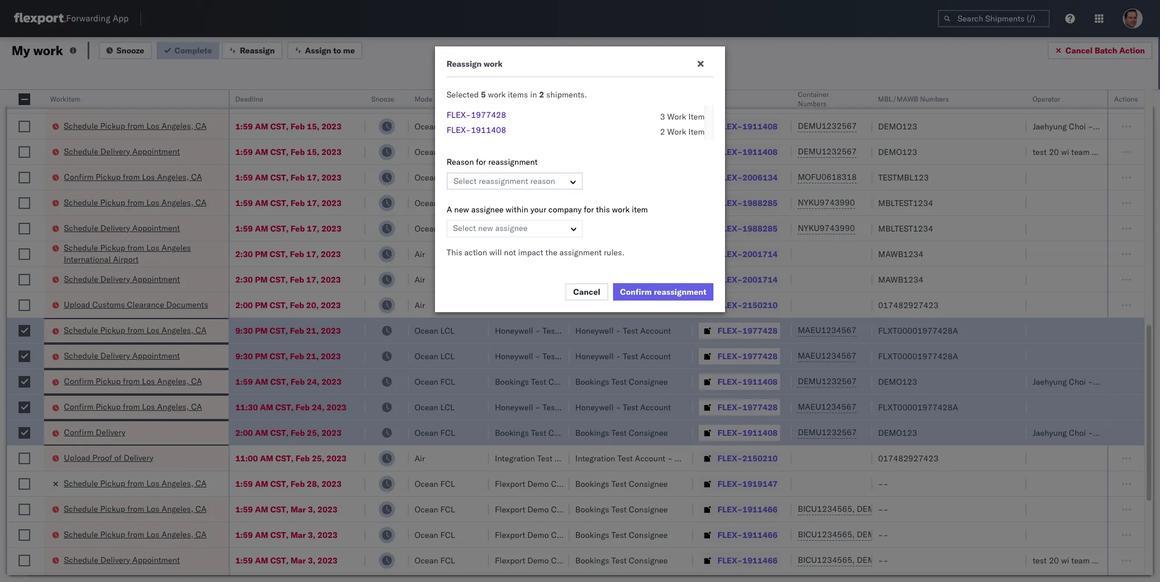 Task type: describe. For each thing, give the bounding box(es) containing it.
reason
[[447, 157, 474, 167]]

confirm reassignment button
[[614, 283, 714, 301]]

schedule delivery appointment button for 1:59 am cst, feb 17, 2023
[[64, 222, 180, 235]]

proof
[[92, 452, 112, 463]]

maeu1234567 for schedule delivery appointment
[[798, 351, 857, 361]]

1 flexport demo consignee from the top
[[495, 479, 590, 489]]

flex-1977428 for schedule pickup from los angeles, ca
[[718, 325, 778, 336]]

confirm for 2:00 am cst, feb 25, 2023
[[64, 427, 93, 438]]

select for select new assignee
[[453, 223, 476, 233]]

flex-1911408 link
[[447, 125, 507, 138]]

confirm pickup from los angeles, ca for 1:59
[[64, 376, 202, 387]]

wi for demo123
[[1062, 147, 1070, 157]]

appointment for 1:59 am cst, mar 3, 2023
[[132, 555, 180, 565]]

work for 2
[[668, 127, 687, 137]]

2 schedule pickup from los angeles, ca button from the top
[[64, 120, 207, 133]]

2 air from the top
[[415, 274, 425, 285]]

confirm for 1:59 am cst, feb 24, 2023
[[64, 376, 93, 387]]

017482927423 for 2:00 pm cst, feb 20, 2023
[[879, 300, 939, 310]]

3 -- from the top
[[879, 530, 889, 540]]

angeles
[[162, 242, 191, 253]]

a
[[447, 204, 452, 215]]

deadline button
[[230, 92, 354, 104]]

schedule for 2nd schedule pickup from los angeles, ca link from the top of the page
[[64, 120, 98, 131]]

flex-1988285 for schedule pickup from los angeles, ca
[[718, 198, 778, 208]]

select reassignment reason
[[454, 176, 556, 186]]

1:59 am cst, feb 15, 2023 for schedule delivery appointment
[[235, 147, 342, 157]]

11:00 am cst, feb 25, 2023
[[235, 453, 347, 463]]

lcl for confirm pickup from los angeles, ca
[[441, 402, 455, 412]]

9:30 pm cst, feb 21, 2023 for schedule delivery appointment
[[235, 351, 341, 361]]

1 demo from the top
[[528, 479, 549, 489]]

0 vertical spatial reassignment
[[489, 157, 538, 167]]

4 schedule delivery appointment from the top
[[64, 351, 180, 361]]

3 ocean from the top
[[415, 147, 439, 157]]

4 -- from the top
[[879, 555, 889, 566]]

shipments.
[[547, 89, 587, 100]]

to
[[333, 45, 341, 55]]

this
[[447, 247, 463, 258]]

schedule delivery appointment for 1:59 am cst, feb 17, 2023
[[64, 223, 180, 233]]

mode
[[415, 95, 433, 103]]

testmbl123 for 1:59 am cst, feb 14, 2023
[[879, 95, 929, 106]]

schedule delivery appointment link for 1:59 am cst, feb 15, 2023
[[64, 145, 180, 157]]

selected 5 work items in 2 shipments.
[[447, 89, 587, 100]]

1:59 am cst, feb 17, 2023 for schedule pickup from los angeles, ca
[[235, 198, 342, 208]]

5 schedule pickup from los angeles, ca link from the top
[[64, 477, 207, 489]]

1 lcl from the top
[[441, 198, 455, 208]]

actions
[[1115, 95, 1139, 103]]

schedule for seventh schedule pickup from los angeles, ca link from the top
[[64, 529, 98, 539]]

1 vertical spatial for
[[584, 204, 594, 215]]

flex-1919147
[[718, 479, 778, 489]]

schedule pickup from los angeles international airport link
[[64, 242, 213, 265]]

2 ocean fcl from the top
[[415, 121, 455, 131]]

deadline
[[235, 95, 264, 103]]

numbers for container numbers
[[798, 99, 827, 108]]

rules.
[[604, 247, 625, 258]]

within
[[506, 204, 529, 215]]

5 resize handle column header from the left
[[475, 90, 489, 582]]

flex-1988285 for schedule delivery appointment
[[718, 223, 778, 234]]

15, for schedule delivery appointment
[[307, 147, 320, 157]]

international
[[64, 254, 111, 264]]

2 western from the top
[[675, 274, 706, 285]]

2 flexport from the top
[[495, 504, 526, 515]]

of
[[114, 452, 121, 463]]

1 confirm pickup from los angeles, ca button from the top
[[64, 171, 202, 184]]

14 ocean from the top
[[415, 530, 439, 540]]

2 lcl from the top
[[441, 223, 455, 234]]

schedule for 3rd schedule pickup from los angeles, ca link from the top
[[64, 197, 98, 207]]

the
[[546, 247, 558, 258]]

action
[[1120, 45, 1146, 55]]

upload customs clearance documents
[[64, 299, 208, 310]]

1 confirm pickup from los angeles, ca from the top
[[64, 172, 202, 182]]

2 flex-1911466 from the top
[[718, 530, 778, 540]]

products, for schedule pickup from los angeles, ca
[[597, 198, 632, 208]]

3 1:59 am cst, mar 3, 2023 from the top
[[235, 555, 338, 566]]

bicu1234565, demu1232567 for 2nd schedule pickup from los angeles, ca link from the bottom
[[798, 504, 916, 514]]

1 vertical spatial snooze
[[372, 95, 394, 103]]

3 schedule pickup from los angeles, ca link from the top
[[64, 196, 207, 208]]

3 schedule pickup from los angeles, ca button from the top
[[64, 196, 207, 209]]

4 resize handle column header from the left
[[395, 90, 409, 582]]

schedule pickup from los angeles, ca for 4th schedule pickup from los angeles, ca button from the bottom of the page
[[64, 197, 207, 207]]

20 for --
[[1050, 555, 1060, 566]]

1 flex-1911466 from the top
[[718, 504, 778, 515]]

los for seventh schedule pickup from los angeles, ca link from the top
[[147, 529, 160, 539]]

forwarding app link
[[14, 13, 129, 24]]

2 digital from the top
[[708, 274, 732, 285]]

otter products, llc for schedule delivery appointment
[[576, 223, 649, 234]]

2 1:59 am cst, mar 3, 2023 from the top
[[235, 530, 338, 540]]

1911408 for 1:59 am cst, feb 24, 2023
[[743, 376, 778, 387]]

my
[[12, 42, 30, 58]]

4 schedule delivery appointment link from the top
[[64, 350, 180, 362]]

3 flexport from the top
[[495, 530, 526, 540]]

flexport demo consignee for seventh schedule pickup from los angeles, ca link from the top
[[495, 530, 590, 540]]

2 demo123 from the top
[[879, 147, 918, 157]]

operator
[[1033, 95, 1061, 103]]

2 work item
[[660, 127, 705, 137]]

1 schedule pickup from los angeles, ca link from the top
[[64, 94, 207, 106]]

pm for schedule pickup from los angeles, ca
[[255, 325, 268, 336]]

flex-1977428 link
[[447, 110, 507, 122]]

24, for 1:59 am cst, feb 24, 2023
[[307, 376, 320, 387]]

1 2006134 from the top
[[743, 95, 778, 106]]

mbl/mawb numbers
[[879, 95, 950, 103]]

1 vertical spatial assignment
[[560, 247, 602, 258]]

9 resize handle column header from the left
[[859, 90, 873, 582]]

demo for seventh schedule pickup from los angeles, ca link from the top
[[528, 530, 549, 540]]

2 2001714 from the top
[[743, 274, 778, 285]]

customs
[[92, 299, 125, 310]]

3
[[660, 111, 666, 122]]

8 ocean fcl from the top
[[415, 504, 455, 515]]

otter products - test account for schedule pickup from los angeles, ca
[[495, 198, 607, 208]]

work right this
[[612, 204, 630, 215]]

1 fcl from the top
[[441, 95, 455, 106]]

reassign button
[[222, 41, 282, 59]]

from inside schedule pickup from los angeles international airport
[[127, 242, 144, 253]]

2 ocean from the top
[[415, 121, 439, 131]]

1:59 am cst, feb 17, 2023 for confirm pickup from los angeles, ca
[[235, 172, 342, 183]]

0 vertical spatial 2
[[539, 89, 544, 100]]

schedule delivery appointment button for 1:59 am cst, feb 15, 2023
[[64, 145, 180, 158]]

2 fcl from the top
[[441, 121, 455, 131]]

reason for reassignment
[[447, 157, 538, 167]]

lcl for schedule pickup from los angeles, ca
[[441, 325, 455, 336]]

upload customs clearance documents button
[[64, 299, 208, 311]]

8 resize handle column header from the left
[[779, 90, 792, 582]]

5
[[481, 89, 486, 100]]

3 bicu1234565, from the top
[[798, 555, 855, 565]]

new for a
[[454, 204, 469, 215]]

schedule delivery appointment for 1:59 am cst, mar 3, 2023
[[64, 555, 180, 565]]

schedule delivery appointment link for 1:59 am cst, mar 3, 2023
[[64, 554, 180, 566]]

client
[[495, 95, 514, 103]]

your
[[531, 204, 547, 215]]

container
[[798, 90, 829, 99]]

flexport. image
[[14, 13, 66, 24]]

11:30 am cst, feb 24, 2023
[[235, 402, 347, 412]]

5 ocean from the top
[[415, 198, 439, 208]]

this action will not impact the assignment rules.
[[447, 247, 625, 258]]

2:00 pm cst, feb 20, 2023
[[235, 300, 341, 310]]

cancel for cancel batch action
[[1066, 45, 1093, 55]]

will
[[490, 247, 502, 258]]

los for 2nd schedule pickup from los angeles, ca link from the top of the page
[[147, 120, 160, 131]]

5 ocean fcl from the top
[[415, 376, 455, 387]]

4 1:59 from the top
[[235, 172, 253, 183]]

11:00
[[235, 453, 258, 463]]

1 1:59 am cst, mar 3, 2023 from the top
[[235, 504, 338, 515]]

1:59 am cst, feb 24, 2023
[[235, 376, 342, 387]]

a new assignee within your company for this work item
[[447, 204, 648, 215]]

Search Shipments (/) text field
[[938, 10, 1051, 27]]

upload proof of delivery
[[64, 452, 153, 463]]

6 ocean from the top
[[415, 223, 439, 234]]

forwarding app
[[66, 13, 129, 24]]

2 1:59 from the top
[[235, 121, 253, 131]]

1 mawb1234 from the top
[[879, 249, 924, 259]]

1 confirm pickup from los angeles, ca link from the top
[[64, 171, 202, 183]]

my work
[[12, 42, 63, 58]]

los for 3rd schedule pickup from los angeles, ca link from the top
[[147, 197, 160, 207]]

airport
[[113, 254, 139, 264]]

1:59 am cst, feb 17, 2023 for schedule delivery appointment
[[235, 223, 342, 234]]

item
[[632, 204, 648, 215]]

4 demo123 from the top
[[879, 427, 918, 438]]

schedule for 2nd schedule pickup from los angeles, ca link from the bottom
[[64, 503, 98, 514]]

10 fcl from the top
[[441, 555, 455, 566]]

9:30 for schedule pickup from los angeles, ca
[[235, 325, 253, 336]]

assign to me
[[305, 45, 355, 55]]

5 schedule pickup from los angeles, ca from the top
[[64, 478, 207, 488]]

otter products, llc for schedule pickup from los angeles, ca
[[576, 198, 649, 208]]

pm for schedule delivery appointment
[[255, 351, 268, 361]]

1 2:30 pm cst, feb 17, 2023 from the top
[[235, 249, 341, 259]]

batch
[[1095, 45, 1118, 55]]

9 ocean fcl from the top
[[415, 530, 455, 540]]

1 ocean lcl from the top
[[415, 198, 455, 208]]

1988285 for schedule delivery appointment
[[743, 223, 778, 234]]

7 ocean from the top
[[415, 325, 439, 336]]

schedule pickup from los angeles, ca for second schedule pickup from los angeles, ca button
[[64, 120, 207, 131]]

20,
[[306, 300, 319, 310]]

assign
[[305, 45, 331, 55]]

8 1:59 from the top
[[235, 479, 253, 489]]

2 mawb1234 from the top
[[879, 274, 924, 285]]

work up 5
[[484, 59, 503, 69]]

appointment for 2:30 pm cst, feb 17, 2023
[[132, 274, 180, 284]]

bicu1234565, demu1232567 for seventh schedule pickup from los angeles, ca link from the top
[[798, 529, 916, 540]]

schedule pickup from los angeles, ca for first schedule pickup from los angeles, ca button from the top
[[64, 95, 207, 105]]

upload for upload customs clearance documents
[[64, 299, 90, 310]]

1:59 am cst, feb 28, 2023
[[235, 479, 342, 489]]

1 resize handle column header from the left
[[30, 90, 44, 582]]

documents
[[166, 299, 208, 310]]

1919147
[[743, 479, 778, 489]]

2 resize handle column header from the left
[[215, 90, 228, 582]]

in
[[530, 89, 537, 100]]

cancel batch action button
[[1048, 41, 1153, 59]]

4 fcl from the top
[[441, 172, 455, 183]]

confirm for 11:30 am cst, feb 24, 2023
[[64, 402, 93, 412]]

team for --
[[1072, 555, 1090, 566]]

3 fcl from the top
[[441, 147, 455, 157]]

client name
[[495, 95, 534, 103]]

select new assignee
[[453, 223, 528, 233]]

15 ocean from the top
[[415, 555, 439, 566]]

11 ocean from the top
[[415, 427, 439, 438]]

21, for schedule pickup from los angeles, ca
[[306, 325, 319, 336]]

5 fcl from the top
[[441, 376, 455, 387]]

11:30
[[235, 402, 258, 412]]

schedule delivery appointment for 2:30 pm cst, feb 17, 2023
[[64, 274, 180, 284]]

schedule for schedule pickup from los angeles international airport link
[[64, 242, 98, 253]]

not
[[504, 247, 516, 258]]

10 resize handle column header from the left
[[1014, 90, 1028, 582]]

1977428 for schedule pickup from los angeles, ca
[[743, 325, 778, 336]]

item for 3 work item
[[689, 111, 705, 122]]

container numbers button
[[792, 88, 861, 109]]

confirm reassignment
[[620, 287, 707, 297]]

test 20 wi team assignment for demo123
[[1033, 147, 1135, 157]]

5 1:59 from the top
[[235, 198, 253, 208]]

3 ocean fcl from the top
[[415, 147, 455, 157]]

work right the my
[[33, 42, 63, 58]]

schedule pickup from los angeles, ca for 3rd schedule pickup from los angeles, ca button from the bottom of the page
[[64, 325, 207, 335]]

1977428 for confirm pickup from los angeles, ca
[[743, 402, 778, 412]]

forwarding
[[66, 13, 110, 24]]

3 work item
[[660, 111, 705, 122]]

7 fcl from the top
[[441, 479, 455, 489]]

2 ocean lcl from the top
[[415, 223, 455, 234]]

assignee for a new assignee within your company for this work item
[[472, 204, 504, 215]]

me
[[343, 45, 355, 55]]

container numbers
[[798, 90, 829, 108]]

otter down select reassignment reason
[[495, 198, 514, 208]]

1 integration test account - western digital from the top
[[576, 249, 732, 259]]

delivery for confirm delivery button
[[96, 427, 125, 438]]

confirm delivery
[[64, 427, 125, 438]]

upload proof of delivery button
[[64, 452, 153, 465]]

7 1:59 from the top
[[235, 376, 253, 387]]

products for schedule delivery appointment
[[516, 223, 549, 234]]

reason
[[531, 176, 556, 186]]

lcl for schedule delivery appointment
[[441, 351, 455, 361]]

clearance
[[127, 299, 164, 310]]

2 2:30 from the top
[[235, 274, 253, 285]]

2 -- from the top
[[879, 504, 889, 515]]

flxt00001977428a for schedule delivery appointment
[[879, 351, 959, 361]]

consignee button
[[570, 92, 682, 104]]

3 demo123 from the top
[[879, 376, 918, 387]]

snooze inside button
[[117, 45, 144, 55]]

bicu1234565, demu1232567 for 1:59 am cst, mar 3, 2023 schedule delivery appointment link
[[798, 555, 916, 565]]

6 schedule pickup from los angeles, ca link from the top
[[64, 503, 207, 515]]

4 schedule delivery appointment button from the top
[[64, 350, 180, 363]]

selected
[[447, 89, 479, 100]]

assign to me button
[[287, 41, 363, 59]]

mbl/mawb numbers button
[[873, 92, 1016, 104]]

mofu0618318 for 1:59 am cst, feb 17, 2023
[[798, 172, 857, 182]]

confirm delivery link
[[64, 427, 125, 438]]

1 schedule pickup from los angeles, ca button from the top
[[64, 94, 207, 107]]

schedule for fourth schedule pickup from los angeles, ca link from the bottom of the page
[[64, 325, 98, 335]]

6 ocean fcl from the top
[[415, 427, 455, 438]]

1 flex-2001714 from the top
[[718, 249, 778, 259]]

3, for seventh schedule pickup from los angeles, ca link from the top
[[308, 530, 316, 540]]

2 2:30 pm cst, feb 17, 2023 from the top
[[235, 274, 341, 285]]

1 2001714 from the top
[[743, 249, 778, 259]]

impact
[[518, 247, 544, 258]]

mar for 2nd schedule pickup from los angeles, ca link from the bottom
[[291, 504, 306, 515]]

schedule pickup from los angeles international airport button
[[64, 242, 213, 266]]

confirm pickup from los angeles, ca link for 1:59 am cst, feb 24, 2023
[[64, 376, 202, 387]]

8 ocean from the top
[[415, 351, 439, 361]]

1 air from the top
[[415, 249, 425, 259]]



Task type: vqa. For each thing, say whether or not it's contained in the screenshot.


Task type: locate. For each thing, give the bounding box(es) containing it.
ag
[[609, 300, 620, 310], [689, 300, 701, 310], [609, 453, 620, 463], [689, 453, 701, 463]]

2 wi from the top
[[1062, 555, 1070, 566]]

1:59 am cst, feb 14, 2023
[[235, 95, 342, 106]]

0 vertical spatial 1:59 am cst, feb 17, 2023
[[235, 172, 342, 183]]

maeu1234567
[[798, 325, 857, 335], [798, 351, 857, 361], [798, 402, 857, 412]]

reassignment for select
[[479, 176, 529, 186]]

products, up the rules.
[[597, 198, 632, 208]]

reassignment for confirm
[[654, 287, 707, 297]]

2 2:00 from the top
[[235, 427, 253, 438]]

ocean
[[415, 95, 439, 106], [415, 121, 439, 131], [415, 147, 439, 157], [415, 172, 439, 183], [415, 198, 439, 208], [415, 223, 439, 234], [415, 325, 439, 336], [415, 351, 439, 361], [415, 376, 439, 387], [415, 402, 439, 412], [415, 427, 439, 438], [415, 479, 439, 489], [415, 504, 439, 515], [415, 530, 439, 540], [415, 555, 439, 566]]

flexport demo consignee
[[495, 479, 590, 489], [495, 504, 590, 515], [495, 530, 590, 540], [495, 555, 590, 566]]

24, for 11:30 am cst, feb 24, 2023
[[312, 402, 325, 412]]

3 schedule from the top
[[64, 146, 98, 156]]

11 1:59 from the top
[[235, 555, 253, 566]]

5 lcl from the top
[[441, 402, 455, 412]]

3 schedule delivery appointment button from the top
[[64, 273, 180, 286]]

2 vertical spatial flxt00001977428a
[[879, 402, 959, 412]]

schedule delivery appointment link
[[64, 145, 180, 157], [64, 222, 180, 234], [64, 273, 180, 285], [64, 350, 180, 362], [64, 554, 180, 566]]

upload proof of delivery link
[[64, 452, 153, 463]]

0 vertical spatial new
[[454, 204, 469, 215]]

flex-1911408 for 1:59 am cst, feb 24, 2023
[[718, 376, 778, 387]]

2 flexport demo consignee from the top
[[495, 504, 590, 515]]

numbers inside container numbers
[[798, 99, 827, 108]]

test 20 wi team assignment
[[1033, 147, 1135, 157], [1033, 555, 1135, 566]]

4 ocean fcl from the top
[[415, 172, 455, 183]]

1 vertical spatial select
[[453, 223, 476, 233]]

on
[[595, 300, 607, 310], [675, 300, 687, 310], [595, 453, 607, 463], [675, 453, 687, 463]]

0 vertical spatial select
[[454, 176, 477, 186]]

los for 2nd schedule pickup from los angeles, ca link from the bottom
[[147, 503, 160, 514]]

0 vertical spatial products
[[516, 198, 549, 208]]

3 mar from the top
[[291, 555, 306, 566]]

ocean fcl
[[415, 95, 455, 106], [415, 121, 455, 131], [415, 147, 455, 157], [415, 172, 455, 183], [415, 376, 455, 387], [415, 427, 455, 438], [415, 479, 455, 489], [415, 504, 455, 515], [415, 530, 455, 540], [415, 555, 455, 566]]

2 maeu1234567 from the top
[[798, 351, 857, 361]]

1 flxt00001977428a from the top
[[879, 325, 959, 336]]

1 2150210 from the top
[[743, 300, 778, 310]]

upload left customs
[[64, 299, 90, 310]]

None checkbox
[[19, 93, 30, 105], [19, 120, 30, 132], [19, 146, 30, 158], [19, 248, 30, 260], [19, 274, 30, 285], [19, 350, 30, 362], [19, 401, 30, 413], [19, 452, 30, 464], [19, 503, 30, 515], [19, 555, 30, 566], [19, 93, 30, 105], [19, 120, 30, 132], [19, 146, 30, 158], [19, 248, 30, 260], [19, 274, 30, 285], [19, 350, 30, 362], [19, 401, 30, 413], [19, 452, 30, 464], [19, 503, 30, 515], [19, 555, 30, 566]]

flex-1977428 for confirm pickup from los angeles, ca
[[718, 402, 778, 412]]

assignee
[[472, 204, 504, 215], [496, 223, 528, 233]]

schedule inside schedule pickup from los angeles international airport
[[64, 242, 98, 253]]

confirm pickup from los angeles, ca button for 1:59 am cst, feb 24, 2023
[[64, 376, 202, 388]]

1 western from the top
[[675, 249, 706, 259]]

ocean lcl for confirm pickup from los angeles, ca
[[415, 402, 455, 412]]

workitem
[[50, 95, 80, 103]]

1 vertical spatial 24,
[[312, 402, 325, 412]]

mawb1234
[[879, 249, 924, 259], [879, 274, 924, 285]]

mbltest1234 for schedule delivery appointment
[[879, 223, 934, 234]]

1 vertical spatial mawb1234
[[879, 274, 924, 285]]

flex-1911466
[[718, 504, 778, 515], [718, 530, 778, 540], [718, 555, 778, 566]]

12 ocean from the top
[[415, 479, 439, 489]]

9:30 pm cst, feb 21, 2023 up 1:59 am cst, feb 24, 2023
[[235, 351, 341, 361]]

angeles, for seventh schedule pickup from los angeles, ca link from the top
[[162, 529, 194, 539]]

2 flxt00001977428a from the top
[[879, 351, 959, 361]]

3 pm from the top
[[255, 300, 268, 310]]

1 horizontal spatial numbers
[[921, 95, 950, 103]]

testmbl123
[[879, 95, 929, 106], [879, 172, 929, 183]]

products down your
[[516, 223, 549, 234]]

4 appointment from the top
[[132, 351, 180, 361]]

demo123
[[879, 121, 918, 131], [879, 147, 918, 157], [879, 376, 918, 387], [879, 427, 918, 438]]

angeles, for fifth schedule pickup from los angeles, ca link
[[162, 478, 194, 488]]

delivery for 4th 'schedule delivery appointment' button from the top of the page
[[100, 351, 130, 361]]

los for 7th schedule pickup from los angeles, ca link from the bottom
[[147, 95, 160, 105]]

3 confirm pickup from los angeles, ca link from the top
[[64, 401, 202, 413]]

7 schedule pickup from los angeles, ca link from the top
[[64, 528, 207, 540]]

schedule for 1:59 am cst, mar 3, 2023 schedule delivery appointment link
[[64, 555, 98, 565]]

confirm pickup from los angeles, ca button for 11:30 am cst, feb 24, 2023
[[64, 401, 202, 414]]

assignee down 'within'
[[496, 223, 528, 233]]

cancel button
[[565, 283, 609, 301]]

9 schedule from the top
[[64, 351, 98, 361]]

schedule delivery appointment button
[[64, 145, 180, 158], [64, 222, 180, 235], [64, 273, 180, 286], [64, 350, 180, 363], [64, 554, 180, 567]]

schedule pickup from los angeles, ca
[[64, 95, 207, 105], [64, 120, 207, 131], [64, 197, 207, 207], [64, 325, 207, 335], [64, 478, 207, 488], [64, 503, 207, 514], [64, 529, 207, 539]]

9 ocean from the top
[[415, 376, 439, 387]]

20
[[1050, 147, 1060, 157], [1050, 555, 1060, 566]]

0 vertical spatial work
[[668, 111, 687, 122]]

reassign for reassign
[[240, 45, 275, 55]]

1 item from the top
[[689, 111, 705, 122]]

1 1:59 am cst, feb 17, 2023 from the top
[[235, 172, 342, 183]]

upload inside 'upload customs clearance documents' "link"
[[64, 299, 90, 310]]

0 vertical spatial 2001714
[[743, 249, 778, 259]]

schedule
[[64, 95, 98, 105], [64, 120, 98, 131], [64, 146, 98, 156], [64, 197, 98, 207], [64, 223, 98, 233], [64, 242, 98, 253], [64, 274, 98, 284], [64, 325, 98, 335], [64, 351, 98, 361], [64, 478, 98, 488], [64, 503, 98, 514], [64, 529, 98, 539], [64, 555, 98, 565]]

western
[[675, 249, 706, 259], [675, 274, 706, 285]]

delivery
[[100, 146, 130, 156], [100, 223, 130, 233], [100, 274, 130, 284], [100, 351, 130, 361], [96, 427, 125, 438], [124, 452, 153, 463], [100, 555, 130, 565]]

schedule delivery appointment link for 2:30 pm cst, feb 17, 2023
[[64, 273, 180, 285]]

2 vertical spatial 3,
[[308, 555, 316, 566]]

flex-2150210 for 2:00 pm cst, feb 20, 2023
[[718, 300, 778, 310]]

0 vertical spatial confirm pickup from los angeles, ca
[[64, 172, 202, 182]]

0 horizontal spatial snooze
[[117, 45, 144, 55]]

for left this
[[584, 204, 594, 215]]

0 vertical spatial 2:30
[[235, 249, 253, 259]]

9:30
[[235, 325, 253, 336], [235, 351, 253, 361]]

1 flexport from the top
[[495, 479, 526, 489]]

llc right this
[[634, 198, 649, 208]]

1 vertical spatial item
[[689, 127, 705, 137]]

10 ocean fcl from the top
[[415, 555, 455, 566]]

item down the 3 work item
[[689, 127, 705, 137]]

0 vertical spatial maeu1234567
[[798, 325, 857, 335]]

3 air from the top
[[415, 300, 425, 310]]

0 vertical spatial flex-2001714
[[718, 249, 778, 259]]

1 vertical spatial upload
[[64, 452, 90, 463]]

nyku9743990 for schedule pickup from los angeles, ca
[[798, 197, 855, 208]]

3 schedule delivery appointment from the top
[[64, 274, 180, 284]]

angeles, for 2nd schedule pickup from los angeles, ca link from the top of the page
[[162, 120, 194, 131]]

client name button
[[489, 92, 558, 104]]

ping - test entity
[[495, 95, 563, 106], [576, 95, 643, 106], [495, 172, 563, 183], [576, 172, 643, 183]]

1 vertical spatial 2
[[660, 127, 666, 137]]

0 vertical spatial nyku9743990
[[798, 197, 855, 208]]

ocean lcl for schedule delivery appointment
[[415, 351, 455, 361]]

1 demo123 from the top
[[879, 121, 918, 131]]

20 for demo123
[[1050, 147, 1060, 157]]

1 nyku9743990 from the top
[[798, 197, 855, 208]]

mbl/mawb
[[879, 95, 919, 103]]

schedule delivery appointment
[[64, 146, 180, 156], [64, 223, 180, 233], [64, 274, 180, 284], [64, 351, 180, 361], [64, 555, 180, 565]]

upload customs clearance documents link
[[64, 299, 208, 310]]

llc down item
[[634, 223, 649, 234]]

2 bicu1234565, from the top
[[798, 529, 855, 540]]

for right reason
[[476, 157, 486, 167]]

bicu1234565, demu1232567
[[798, 504, 916, 514], [798, 529, 916, 540], [798, 555, 916, 565]]

confirm pickup from los angeles, ca link for 11:30 am cst, feb 24, 2023
[[64, 401, 202, 413]]

work
[[668, 111, 687, 122], [668, 127, 687, 137]]

otter products - test account for schedule delivery appointment
[[495, 223, 607, 234]]

pickup inside schedule pickup from los angeles international airport
[[100, 242, 125, 253]]

reassignment inside button
[[654, 287, 707, 297]]

0 vertical spatial item
[[689, 111, 705, 122]]

1 vertical spatial integration test account - western digital
[[576, 274, 732, 285]]

1 vertical spatial 2006134
[[743, 172, 778, 183]]

13 ocean from the top
[[415, 504, 439, 515]]

1911466
[[743, 504, 778, 515], [743, 530, 778, 540], [743, 555, 778, 566]]

3 1:59 from the top
[[235, 147, 253, 157]]

los inside schedule pickup from los angeles international airport
[[147, 242, 160, 253]]

3 3, from the top
[[308, 555, 316, 566]]

products, down this
[[597, 223, 632, 234]]

2 flex-2001714 from the top
[[718, 274, 778, 285]]

workitem button
[[44, 92, 217, 104]]

0 vertical spatial flex-1988285
[[718, 198, 778, 208]]

los
[[147, 95, 160, 105], [147, 120, 160, 131], [142, 172, 155, 182], [147, 197, 160, 207], [147, 242, 160, 253], [147, 325, 160, 335], [142, 376, 155, 387], [142, 402, 155, 412], [147, 478, 160, 488], [147, 503, 160, 514], [147, 529, 160, 539]]

21,
[[306, 325, 319, 336], [306, 351, 319, 361]]

schedule pickup from los angeles international airport
[[64, 242, 191, 264]]

2 down 3
[[660, 127, 666, 137]]

1 work from the top
[[668, 111, 687, 122]]

pm
[[255, 249, 268, 259], [255, 274, 268, 285], [255, 300, 268, 310], [255, 325, 268, 336], [255, 351, 268, 361]]

3 confirm pickup from los angeles, ca from the top
[[64, 402, 202, 412]]

0 vertical spatial assignment
[[1092, 147, 1135, 157]]

0 vertical spatial 3,
[[308, 504, 316, 515]]

24, up 11:30 am cst, feb 24, 2023
[[307, 376, 320, 387]]

21, up 1:59 am cst, feb 24, 2023
[[306, 351, 319, 361]]

2 1:59 am cst, feb 17, 2023 from the top
[[235, 198, 342, 208]]

0 vertical spatial upload
[[64, 299, 90, 310]]

5 pm from the top
[[255, 351, 268, 361]]

llc for schedule delivery appointment
[[634, 223, 649, 234]]

6 schedule from the top
[[64, 242, 98, 253]]

2 1911466 from the top
[[743, 530, 778, 540]]

1 1:59 am cst, feb 15, 2023 from the top
[[235, 121, 342, 131]]

9:30 pm cst, feb 21, 2023 down 2:00 pm cst, feb 20, 2023
[[235, 325, 341, 336]]

0 vertical spatial 21,
[[306, 325, 319, 336]]

1 vertical spatial 21,
[[306, 351, 319, 361]]

9 fcl from the top
[[441, 530, 455, 540]]

work right 5
[[488, 89, 506, 100]]

0 horizontal spatial 2
[[539, 89, 544, 100]]

1 vertical spatial 15,
[[307, 147, 320, 157]]

1 testmbl123 from the top
[[879, 95, 929, 106]]

1 vertical spatial wi
[[1062, 555, 1070, 566]]

1 vertical spatial otter products - test account
[[495, 223, 607, 234]]

flex-2006134 button
[[699, 93, 780, 109], [699, 93, 780, 109], [699, 169, 780, 185], [699, 169, 780, 185]]

assignee up select new assignee at the top of the page
[[472, 204, 504, 215]]

reassign inside button
[[240, 45, 275, 55]]

1 017482927423 from the top
[[879, 300, 939, 310]]

1 9:30 pm cst, feb 21, 2023 from the top
[[235, 325, 341, 336]]

0 vertical spatial for
[[476, 157, 486, 167]]

0 vertical spatial western
[[675, 249, 706, 259]]

schedule pickup from los angeles, ca for 1st schedule pickup from los angeles, ca button from the bottom of the page
[[64, 529, 207, 539]]

1988285 for schedule pickup from los angeles, ca
[[743, 198, 778, 208]]

0 vertical spatial digital
[[708, 249, 732, 259]]

items
[[508, 89, 528, 100]]

0 vertical spatial 9:30
[[235, 325, 253, 336]]

2 test from the top
[[1033, 555, 1047, 566]]

1 vertical spatial 1911466
[[743, 530, 778, 540]]

1 schedule delivery appointment link from the top
[[64, 145, 180, 157]]

17, for 3rd schedule pickup from los angeles, ca link from the top
[[307, 198, 320, 208]]

pickup
[[100, 95, 125, 105], [100, 120, 125, 131], [96, 172, 121, 182], [100, 197, 125, 207], [100, 242, 125, 253], [100, 325, 125, 335], [96, 376, 121, 387], [96, 402, 121, 412], [100, 478, 125, 488], [100, 503, 125, 514], [100, 529, 125, 539]]

1977428 for schedule delivery appointment
[[743, 351, 778, 361]]

9:30 up 11:30
[[235, 351, 253, 361]]

0 vertical spatial flex-2006134
[[718, 95, 778, 106]]

0 vertical spatial 2:00
[[235, 300, 253, 310]]

2 vertical spatial 1:59 am cst, feb 17, 2023
[[235, 223, 342, 234]]

testmbl123 for 1:59 am cst, feb 17, 2023
[[879, 172, 929, 183]]

lcl
[[441, 198, 455, 208], [441, 223, 455, 234], [441, 325, 455, 336], [441, 351, 455, 361], [441, 402, 455, 412]]

mode button
[[409, 92, 478, 104]]

0 vertical spatial confirm pickup from los angeles, ca button
[[64, 171, 202, 184]]

0 horizontal spatial for
[[476, 157, 486, 167]]

new right the a
[[454, 204, 469, 215]]

2 item from the top
[[689, 127, 705, 137]]

2 testmbl123 from the top
[[879, 172, 929, 183]]

25, up 28,
[[312, 453, 325, 463]]

1 horizontal spatial for
[[584, 204, 594, 215]]

4 lcl from the top
[[441, 351, 455, 361]]

otter down 'within'
[[495, 223, 514, 234]]

flex-1988285
[[718, 198, 778, 208], [718, 223, 778, 234]]

flexport demo consignee for 2nd schedule pickup from los angeles, ca link from the bottom
[[495, 504, 590, 515]]

2 vertical spatial flex-1911466
[[718, 555, 778, 566]]

2150210 for 2:00 pm cst, feb 20, 2023
[[743, 300, 778, 310]]

otter products, llc up the rules.
[[576, 198, 649, 208]]

1 vertical spatial 2150210
[[743, 453, 778, 463]]

2 vertical spatial bicu1234565,
[[798, 555, 855, 565]]

0 vertical spatial mbltest1234
[[879, 198, 934, 208]]

snooze left the 'mode'
[[372, 95, 394, 103]]

otter down company
[[576, 223, 595, 234]]

otter products - test account down the reason on the left
[[495, 198, 607, 208]]

work
[[33, 42, 63, 58], [484, 59, 503, 69], [488, 89, 506, 100], [612, 204, 630, 215]]

am
[[255, 95, 268, 106], [255, 121, 268, 131], [255, 147, 268, 157], [255, 172, 268, 183], [255, 198, 268, 208], [255, 223, 268, 234], [255, 376, 268, 387], [260, 402, 273, 412], [255, 427, 268, 438], [260, 453, 273, 463], [255, 479, 268, 489], [255, 504, 268, 515], [255, 530, 268, 540], [255, 555, 268, 566]]

numbers down container
[[798, 99, 827, 108]]

0 vertical spatial assignee
[[472, 204, 504, 215]]

2 2006134 from the top
[[743, 172, 778, 183]]

los for fourth schedule pickup from los angeles, ca link from the bottom of the page
[[147, 325, 160, 335]]

snooze down app on the top of the page
[[117, 45, 144, 55]]

2 test 20 wi team assignment from the top
[[1033, 555, 1135, 566]]

schedule for schedule delivery appointment link related to 2:30 pm cst, feb 17, 2023
[[64, 274, 98, 284]]

3 ocean lcl from the top
[[415, 325, 455, 336]]

1 vertical spatial 1:59 am cst, feb 17, 2023
[[235, 198, 342, 208]]

cancel batch action
[[1066, 45, 1146, 55]]

flxt00001977428a for confirm pickup from los angeles, ca
[[879, 402, 959, 412]]

resize handle column header
[[30, 90, 44, 582], [215, 90, 228, 582], [352, 90, 366, 582], [395, 90, 409, 582], [475, 90, 489, 582], [556, 90, 570, 582], [680, 90, 694, 582], [779, 90, 792, 582], [859, 90, 873, 582], [1014, 90, 1028, 582], [1094, 90, 1108, 582], [1131, 90, 1145, 582]]

test 20 wi team assignment for --
[[1033, 555, 1135, 566]]

1:59 am cst, feb 15, 2023 for schedule pickup from los angeles, ca
[[235, 121, 342, 131]]

work for 3
[[668, 111, 687, 122]]

1 vertical spatial digital
[[708, 274, 732, 285]]

0 horizontal spatial reassign
[[240, 45, 275, 55]]

delivery for 'schedule delivery appointment' button related to 1:59 am cst, mar 3, 2023
[[100, 555, 130, 565]]

schedule delivery appointment for 1:59 am cst, feb 15, 2023
[[64, 146, 180, 156]]

9:30 down 2:00 pm cst, feb 20, 2023
[[235, 325, 253, 336]]

1 test 20 wi team assignment from the top
[[1033, 147, 1135, 157]]

new up action
[[478, 223, 493, 233]]

upload for upload proof of delivery
[[64, 452, 90, 463]]

0 vertical spatial otter products, llc
[[576, 198, 649, 208]]

0 vertical spatial cancel
[[1066, 45, 1093, 55]]

appointment for 1:59 am cst, feb 17, 2023
[[132, 223, 180, 233]]

2 9:30 from the top
[[235, 351, 253, 361]]

2:00 right 'documents'
[[235, 300, 253, 310]]

this
[[596, 204, 610, 215]]

0 vertical spatial mawb1234
[[879, 249, 924, 259]]

reassign up deadline
[[240, 45, 275, 55]]

1 upload from the top
[[64, 299, 90, 310]]

0 vertical spatial snooze
[[117, 45, 144, 55]]

select up this
[[453, 223, 476, 233]]

flxt00001977428a
[[879, 325, 959, 336], [879, 351, 959, 361], [879, 402, 959, 412]]

numbers right mbl/mawb
[[921, 95, 950, 103]]

1 horizontal spatial cancel
[[1066, 45, 1093, 55]]

name
[[516, 95, 534, 103]]

numbers inside mbl/mawb numbers button
[[921, 95, 950, 103]]

numbers
[[921, 95, 950, 103], [798, 99, 827, 108]]

angeles, for 2nd schedule pickup from los angeles, ca link from the bottom
[[162, 503, 194, 514]]

otter products, llc down this
[[576, 223, 649, 234]]

-
[[517, 95, 522, 106], [597, 95, 602, 106], [517, 172, 522, 183], [597, 172, 602, 183], [552, 198, 557, 208], [552, 223, 557, 234], [668, 249, 673, 259], [668, 274, 673, 285], [588, 300, 593, 310], [668, 300, 673, 310], [536, 325, 541, 336], [616, 325, 621, 336], [536, 351, 541, 361], [616, 351, 621, 361], [536, 402, 541, 412], [616, 402, 621, 412], [588, 453, 593, 463], [668, 453, 673, 463], [879, 479, 884, 489], [884, 479, 889, 489], [879, 504, 884, 515], [884, 504, 889, 515], [879, 530, 884, 540], [884, 530, 889, 540], [879, 555, 884, 566], [884, 555, 889, 566]]

reassign up selected on the left of the page
[[447, 59, 482, 69]]

None checkbox
[[19, 95, 30, 107], [19, 172, 30, 183], [19, 197, 30, 209], [19, 223, 30, 234], [19, 299, 30, 311], [19, 325, 30, 336], [19, 376, 30, 387], [19, 427, 30, 438], [19, 478, 30, 490], [19, 529, 30, 541], [19, 95, 30, 107], [19, 172, 30, 183], [19, 197, 30, 209], [19, 223, 30, 234], [19, 299, 30, 311], [19, 325, 30, 336], [19, 376, 30, 387], [19, 427, 30, 438], [19, 478, 30, 490], [19, 529, 30, 541]]

3 appointment from the top
[[132, 274, 180, 284]]

snooze button
[[99, 41, 152, 59]]

numbers for mbl/mawb numbers
[[921, 95, 950, 103]]

2
[[539, 89, 544, 100], [660, 127, 666, 137]]

app
[[113, 13, 129, 24]]

1988285
[[743, 198, 778, 208], [743, 223, 778, 234]]

2:00 down 11:30
[[235, 427, 253, 438]]

work down the 3 work item
[[668, 127, 687, 137]]

2 vertical spatial maeu1234567
[[798, 402, 857, 412]]

1911466 for 2nd schedule pickup from los angeles, ca link from the bottom
[[743, 504, 778, 515]]

products, for schedule delivery appointment
[[597, 223, 632, 234]]

0 vertical spatial reassign
[[240, 45, 275, 55]]

10 ocean from the top
[[415, 402, 439, 412]]

1 vertical spatial 9:30 pm cst, feb 21, 2023
[[235, 351, 341, 361]]

1 vertical spatial 25,
[[312, 453, 325, 463]]

cst,
[[270, 95, 289, 106], [270, 121, 289, 131], [270, 147, 289, 157], [270, 172, 289, 183], [270, 198, 289, 208], [270, 223, 289, 234], [270, 249, 288, 259], [270, 274, 288, 285], [270, 300, 288, 310], [270, 325, 288, 336], [270, 351, 288, 361], [270, 376, 289, 387], [275, 402, 294, 412], [270, 427, 289, 438], [275, 453, 294, 463], [270, 479, 289, 489], [270, 504, 289, 515], [270, 530, 289, 540], [270, 555, 289, 566]]

2 integration test account - western digital from the top
[[576, 274, 732, 285]]

0 vertical spatial flex-2150210
[[718, 300, 778, 310]]

5 schedule delivery appointment link from the top
[[64, 554, 180, 566]]

products for schedule pickup from los angeles, ca
[[516, 198, 549, 208]]

4 schedule pickup from los angeles, ca button from the top
[[64, 324, 207, 337]]

1 vertical spatial 9:30
[[235, 351, 253, 361]]

6 fcl from the top
[[441, 427, 455, 438]]

company
[[549, 204, 582, 215]]

17, for schedule delivery appointment link related to 2:30 pm cst, feb 17, 2023
[[306, 274, 319, 285]]

consignee inside "button"
[[576, 95, 609, 103]]

1 bicu1234565, demu1232567 from the top
[[798, 504, 916, 514]]

otter products, llc
[[576, 198, 649, 208], [576, 223, 649, 234]]

7 resize handle column header from the left
[[680, 90, 694, 582]]

1 vertical spatial reassign
[[447, 59, 482, 69]]

llc for schedule pickup from los angeles, ca
[[634, 198, 649, 208]]

1 vertical spatial 2:30
[[235, 274, 253, 285]]

0 vertical spatial 1:59 am cst, mar 3, 2023
[[235, 504, 338, 515]]

0 vertical spatial products,
[[597, 198, 632, 208]]

0 vertical spatial 1988285
[[743, 198, 778, 208]]

mar for 1:59 am cst, mar 3, 2023 schedule delivery appointment link
[[291, 555, 306, 566]]

2 vertical spatial confirm pickup from los angeles, ca link
[[64, 401, 202, 413]]

2 flex-2006134 from the top
[[718, 172, 778, 183]]

0 vertical spatial confirm pickup from los angeles, ca link
[[64, 171, 202, 183]]

ocean lcl for schedule pickup from los angeles, ca
[[415, 325, 455, 336]]

4 schedule pickup from los angeles, ca from the top
[[64, 325, 207, 335]]

reassign work
[[447, 59, 503, 69]]

schedule pickup from los angeles, ca link
[[64, 94, 207, 106], [64, 120, 207, 131], [64, 196, 207, 208], [64, 324, 207, 336], [64, 477, 207, 489], [64, 503, 207, 515], [64, 528, 207, 540]]

item up the 2 work item in the top of the page
[[689, 111, 705, 122]]

upload left proof
[[64, 452, 90, 463]]

products,
[[597, 198, 632, 208], [597, 223, 632, 234]]

upload inside upload proof of delivery link
[[64, 452, 90, 463]]

select down reason
[[454, 176, 477, 186]]

2 upload from the top
[[64, 452, 90, 463]]

0 vertical spatial 24,
[[307, 376, 320, 387]]

1 horizontal spatial snooze
[[372, 95, 394, 103]]

flex-2150210 button
[[699, 297, 780, 313], [699, 297, 780, 313], [699, 450, 780, 466], [699, 450, 780, 466]]

1 vertical spatial confirm pickup from los angeles, ca link
[[64, 376, 202, 387]]

017482927423 for 11:00 am cst, feb 25, 2023
[[879, 453, 939, 463]]

reassign for reassign work
[[447, 59, 482, 69]]

otter products - test account
[[495, 198, 607, 208], [495, 223, 607, 234]]

flex-1988285 button
[[699, 195, 780, 211], [699, 195, 780, 211], [699, 220, 780, 237], [699, 220, 780, 237]]

0 vertical spatial 2150210
[[743, 300, 778, 310]]

4 pm from the top
[[255, 325, 268, 336]]

work right 3
[[668, 111, 687, 122]]

9:30 pm cst, feb 21, 2023
[[235, 325, 341, 336], [235, 351, 341, 361]]

1 schedule delivery appointment from the top
[[64, 146, 180, 156]]

0 vertical spatial mar
[[291, 504, 306, 515]]

0 vertical spatial 2006134
[[743, 95, 778, 106]]

flex-2006134
[[718, 95, 778, 106], [718, 172, 778, 183]]

2:30 pm cst, feb 17, 2023
[[235, 249, 341, 259], [235, 274, 341, 285]]

1911466 for 1:59 am cst, mar 3, 2023 schedule delivery appointment link
[[743, 555, 778, 566]]

12 resize handle column header from the left
[[1131, 90, 1145, 582]]

schedule for fifth schedule pickup from los angeles, ca link
[[64, 478, 98, 488]]

flex-
[[718, 95, 743, 106], [447, 110, 471, 120], [718, 121, 743, 131], [447, 125, 471, 135], [718, 147, 743, 157], [718, 172, 743, 183], [718, 198, 743, 208], [718, 223, 743, 234], [718, 249, 743, 259], [718, 274, 743, 285], [718, 300, 743, 310], [718, 325, 743, 336], [718, 351, 743, 361], [718, 376, 743, 387], [718, 402, 743, 412], [718, 427, 743, 438], [718, 453, 743, 463], [718, 479, 743, 489], [718, 504, 743, 515], [718, 530, 743, 540], [718, 555, 743, 566]]

2 vertical spatial confirm pickup from los angeles, ca button
[[64, 401, 202, 414]]

1 vertical spatial cancel
[[574, 287, 601, 297]]

schedule pickup from los angeles, ca for 5th schedule pickup from los angeles, ca button
[[64, 503, 207, 514]]

2 vertical spatial 1:59 am cst, mar 3, 2023
[[235, 555, 338, 566]]

8 fcl from the top
[[441, 504, 455, 515]]

25, for 2:00 am cst, feb 25, 2023
[[307, 427, 320, 438]]

2 otter products, llc from the top
[[576, 223, 649, 234]]

1 vertical spatial test 20 wi team assignment
[[1033, 555, 1135, 566]]

honeywell
[[495, 325, 534, 336], [576, 325, 614, 336], [495, 351, 534, 361], [576, 351, 614, 361], [495, 402, 534, 412], [576, 402, 614, 412]]

1 ocean from the top
[[415, 95, 439, 106]]

28,
[[307, 479, 320, 489]]

6 1:59 from the top
[[235, 223, 253, 234]]

item
[[689, 111, 705, 122], [689, 127, 705, 137]]

1:59 am cst, mar 3, 2023
[[235, 504, 338, 515], [235, 530, 338, 540], [235, 555, 338, 566]]

test for --
[[1033, 555, 1047, 566]]

cancel
[[1066, 45, 1093, 55], [574, 287, 601, 297]]

1 vertical spatial 20
[[1050, 555, 1060, 566]]

0 vertical spatial 9:30 pm cst, feb 21, 2023
[[235, 325, 341, 336]]

0 vertical spatial bicu1234565,
[[798, 504, 855, 514]]

0 vertical spatial 20
[[1050, 147, 1060, 157]]

ocean lcl
[[415, 198, 455, 208], [415, 223, 455, 234], [415, 325, 455, 336], [415, 351, 455, 361], [415, 402, 455, 412]]

2 products from the top
[[516, 223, 549, 234]]

1 vertical spatial products
[[516, 223, 549, 234]]

15, for schedule pickup from los angeles, ca
[[307, 121, 320, 131]]

3, for 2nd schedule pickup from los angeles, ca link from the bottom
[[308, 504, 316, 515]]

1 2:00 from the top
[[235, 300, 253, 310]]

14,
[[307, 95, 320, 106]]

1 vertical spatial products,
[[597, 223, 632, 234]]

0 vertical spatial testmbl123
[[879, 95, 929, 106]]

21, down 20, on the left bottom
[[306, 325, 319, 336]]

1 vertical spatial testmbl123
[[879, 172, 929, 183]]

bicu1234565,
[[798, 504, 855, 514], [798, 529, 855, 540], [798, 555, 855, 565]]

1 horizontal spatial reassign
[[447, 59, 482, 69]]

1 15, from the top
[[307, 121, 320, 131]]

1 vertical spatial 017482927423
[[879, 453, 939, 463]]

2150210 for 11:00 am cst, feb 25, 2023
[[743, 453, 778, 463]]

9:30 for schedule delivery appointment
[[235, 351, 253, 361]]

1911408 inside flex-1911408 link
[[471, 125, 507, 135]]

2 vertical spatial bicu1234565, demu1232567
[[798, 555, 916, 565]]

angeles, for fourth schedule pickup from los angeles, ca link from the bottom of the page
[[162, 325, 194, 335]]

11 resize handle column header from the left
[[1094, 90, 1108, 582]]

6 schedule pickup from los angeles, ca from the top
[[64, 503, 207, 514]]

2:00
[[235, 300, 253, 310], [235, 427, 253, 438]]

2 schedule pickup from los angeles, ca link from the top
[[64, 120, 207, 131]]

25, up 11:00 am cst, feb 25, 2023
[[307, 427, 320, 438]]

1 vertical spatial 1:59 am cst, feb 15, 2023
[[235, 147, 342, 157]]

1 horizontal spatial 2
[[660, 127, 666, 137]]

15,
[[307, 121, 320, 131], [307, 147, 320, 157]]

otter products - test account down "a new assignee within your company for this work item"
[[495, 223, 607, 234]]

24, up 2:00 am cst, feb 25, 2023
[[312, 402, 325, 412]]

otter left this
[[576, 198, 595, 208]]

1 vertical spatial 3,
[[308, 530, 316, 540]]

1 2:30 from the top
[[235, 249, 253, 259]]

2:00 for 2:00 pm cst, feb 20, 2023
[[235, 300, 253, 310]]

delivery for 'schedule delivery appointment' button related to 1:59 am cst, feb 17, 2023
[[100, 223, 130, 233]]

maeu1234567 for confirm pickup from los angeles, ca
[[798, 402, 857, 412]]

products down the reason on the left
[[516, 198, 549, 208]]

schedule delivery appointment button for 2:30 pm cst, feb 17, 2023
[[64, 273, 180, 286]]

2 right in
[[539, 89, 544, 100]]

reassignment
[[489, 157, 538, 167], [479, 176, 529, 186], [654, 287, 707, 297]]

3 1911466 from the top
[[743, 555, 778, 566]]

1 horizontal spatial new
[[478, 223, 493, 233]]

2 vertical spatial assignment
[[1092, 555, 1135, 566]]

1 vertical spatial confirm pickup from los angeles, ca
[[64, 376, 202, 387]]

21, for schedule delivery appointment
[[306, 351, 319, 361]]

upload
[[64, 299, 90, 310], [64, 452, 90, 463]]

0 vertical spatial 25,
[[307, 427, 320, 438]]

new
[[454, 204, 469, 215], [478, 223, 493, 233]]



